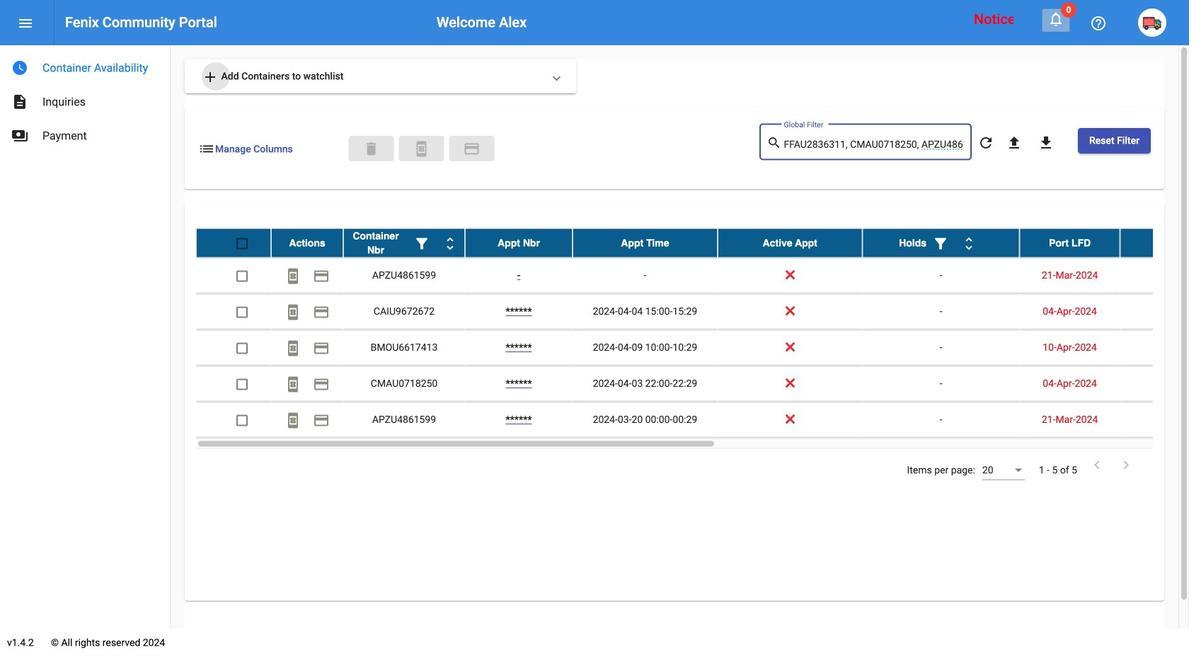 Task type: locate. For each thing, give the bounding box(es) containing it.
2 cell from the top
[[1120, 294, 1189, 330]]

cell
[[1120, 258, 1189, 293], [1120, 294, 1189, 330], [1120, 330, 1189, 366], [1120, 366, 1189, 402], [1120, 402, 1189, 438]]

navigation
[[0, 45, 170, 153]]

4 column header from the left
[[573, 229, 718, 257]]

4 row from the top
[[196, 330, 1189, 366]]

Global Watchlist Filter field
[[784, 139, 964, 150]]

no color image
[[1048, 11, 1065, 28], [1090, 15, 1107, 32], [11, 59, 28, 76], [202, 69, 219, 86], [11, 93, 28, 110], [11, 127, 28, 144], [977, 134, 994, 151], [1038, 134, 1055, 151], [767, 135, 784, 152], [198, 141, 215, 158], [413, 141, 430, 158], [463, 141, 480, 158], [442, 235, 459, 252], [961, 235, 978, 252], [285, 268, 302, 285], [285, 304, 302, 321], [313, 340, 330, 357], [285, 376, 302, 393], [313, 412, 330, 429], [1118, 457, 1135, 474]]

cell for 6th row from the top of the page
[[1120, 402, 1189, 438]]

5 column header from the left
[[718, 229, 863, 257]]

6 column header from the left
[[863, 229, 1020, 257]]

7 column header from the left
[[1020, 229, 1120, 257]]

grid
[[196, 229, 1189, 449]]

cell for third row from the bottom
[[1120, 330, 1189, 366]]

no color image
[[17, 15, 34, 32], [1006, 134, 1023, 151], [413, 235, 430, 252], [932, 235, 949, 252], [313, 268, 330, 285], [313, 304, 330, 321], [285, 340, 302, 357], [313, 376, 330, 393], [285, 412, 302, 429], [1089, 457, 1106, 474]]

6 row from the top
[[196, 402, 1189, 439]]

cell for 5th row from the bottom of the page
[[1120, 258, 1189, 293]]

5 row from the top
[[196, 366, 1189, 402]]

column header
[[271, 229, 343, 257], [343, 229, 465, 257], [465, 229, 573, 257], [573, 229, 718, 257], [718, 229, 863, 257], [863, 229, 1020, 257], [1020, 229, 1120, 257], [1120, 229, 1189, 257]]

row
[[196, 229, 1189, 258], [196, 258, 1189, 294], [196, 294, 1189, 330], [196, 330, 1189, 366], [196, 366, 1189, 402], [196, 402, 1189, 439]]

cell for 4th row from the bottom of the page
[[1120, 294, 1189, 330]]

4 cell from the top
[[1120, 366, 1189, 402]]

3 row from the top
[[196, 294, 1189, 330]]

2 column header from the left
[[343, 229, 465, 257]]

5 cell from the top
[[1120, 402, 1189, 438]]

3 cell from the top
[[1120, 330, 1189, 366]]

1 cell from the top
[[1120, 258, 1189, 293]]



Task type: vqa. For each thing, say whether or not it's contained in the screenshot.
cs_live_b1w3OsXhZsBg97fy0GmcJZa73R2ybU9gHsObx40Ee9V3wmt88vV0TtKBQk's restore
no



Task type: describe. For each thing, give the bounding box(es) containing it.
cell for 2nd row from the bottom
[[1120, 366, 1189, 402]]

delete image
[[363, 141, 380, 158]]

1 column header from the left
[[271, 229, 343, 257]]

3 column header from the left
[[465, 229, 573, 257]]

2 row from the top
[[196, 258, 1189, 294]]

1 row from the top
[[196, 229, 1189, 258]]

8 column header from the left
[[1120, 229, 1189, 257]]



